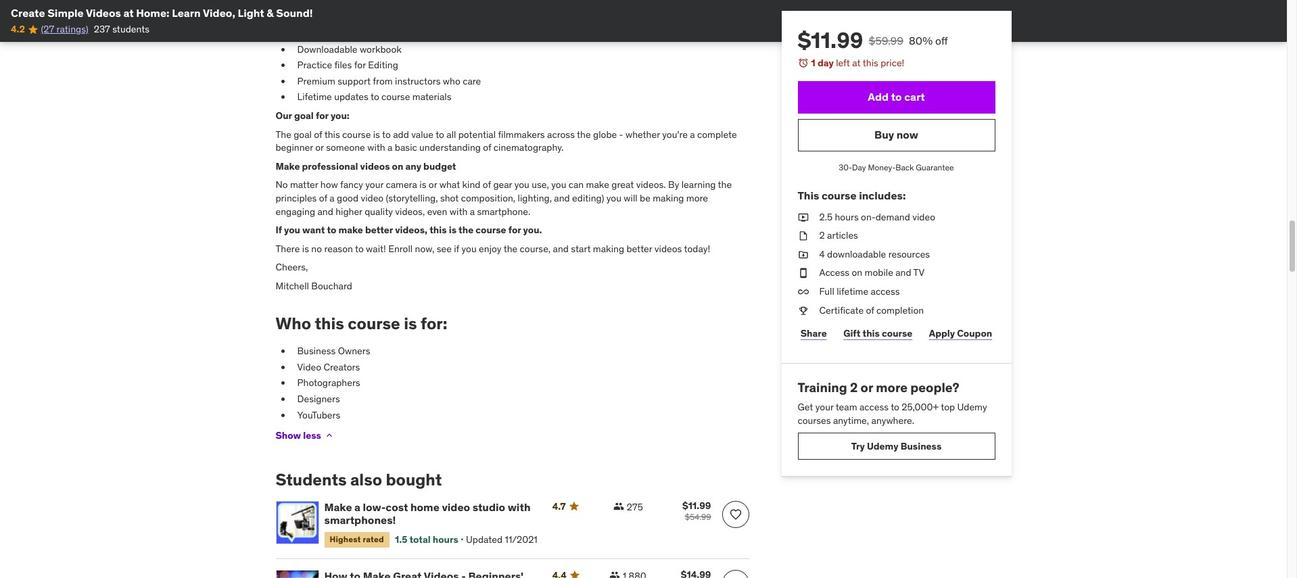 Task type: describe. For each thing, give the bounding box(es) containing it.
updated
[[466, 534, 503, 546]]

who
[[443, 75, 461, 87]]

enjoy
[[479, 243, 502, 255]]

create simple videos at home: learn video, light & sound!
[[11, 6, 313, 20]]

this
[[798, 189, 819, 203]]

the
[[276, 128, 291, 140]]

is up if
[[449, 224, 457, 236]]

1 vertical spatial will
[[624, 192, 638, 204]]

video down instant
[[348, 27, 370, 39]]

course up enjoy in the left top of the page
[[476, 224, 506, 236]]

0 vertical spatial make
[[586, 179, 609, 191]]

articles
[[827, 229, 858, 242]]

this left price! at the right of the page
[[863, 57, 879, 69]]

wait!
[[366, 243, 386, 255]]

support
[[338, 75, 371, 87]]

and left start
[[553, 243, 569, 255]]

2 articles
[[820, 229, 858, 242]]

4
[[820, 248, 825, 260]]

courses
[[798, 414, 831, 427]]

try udemy business
[[851, 440, 942, 452]]

to left "wait!"
[[355, 243, 364, 255]]

a left basic on the left top
[[388, 141, 393, 154]]

2.5 hours on-demand video
[[820, 211, 936, 223]]

237
[[94, 23, 110, 35]]

is up (storytelling,
[[420, 179, 426, 191]]

includes:
[[859, 189, 906, 203]]

1
[[811, 57, 816, 69]]

kind
[[462, 179, 481, 191]]

engaging
[[276, 205, 315, 217]]

lighting,
[[518, 192, 552, 204]]

bouchard
[[311, 280, 352, 292]]

1 horizontal spatial for
[[354, 59, 366, 71]]

value
[[411, 128, 434, 140]]

buy
[[875, 128, 894, 141]]

1.5
[[395, 534, 407, 546]]

video right demand
[[913, 211, 936, 223]]

is left add
[[373, 128, 380, 140]]

1 horizontal spatial better
[[627, 243, 652, 255]]

the right enjoy in the left top of the page
[[504, 243, 518, 255]]

want
[[302, 224, 325, 236]]

this inside gift this course link
[[863, 327, 880, 339]]

alarm image
[[798, 57, 809, 68]]

team
[[836, 401, 857, 413]]

1 videos, from the top
[[395, 205, 425, 217]]

professional
[[302, 160, 358, 172]]

the right learning
[[718, 179, 732, 191]]

updates
[[334, 91, 369, 103]]

our
[[276, 110, 292, 122]]

xsmall image for 2
[[798, 229, 809, 243]]

great
[[612, 179, 634, 191]]

cost
[[386, 501, 408, 514]]

use,
[[532, 179, 549, 191]]

lessons
[[373, 27, 405, 39]]

xsmall image for access
[[798, 267, 809, 280]]

off
[[935, 34, 948, 47]]

care
[[463, 75, 481, 87]]

training
[[798, 380, 847, 396]]

1 vertical spatial on
[[852, 267, 863, 279]]

gear
[[493, 179, 512, 191]]

ratings)
[[57, 23, 88, 35]]

access inside training 2 or more people? get your team access to 25,000+ top udemy courses anytime, anywhere.
[[860, 401, 889, 413]]

1 vertical spatial making
[[593, 243, 624, 255]]

add to cart button
[[798, 81, 995, 113]]

4 downloadable resources
[[820, 248, 930, 260]]

course up 'owners'
[[348, 314, 400, 334]]

to left all
[[436, 128, 444, 140]]

xsmall image for certificate
[[798, 304, 809, 317]]

money-
[[868, 162, 896, 172]]

you're
[[662, 128, 688, 140]]

editing)
[[572, 192, 604, 204]]

(storytelling,
[[386, 192, 438, 204]]

price!
[[881, 57, 905, 69]]

(27 ratings)
[[41, 23, 88, 35]]

bought
[[386, 470, 442, 491]]

try udemy business link
[[798, 433, 995, 460]]

what
[[440, 179, 460, 191]]

gift
[[844, 327, 861, 339]]

all
[[447, 128, 456, 140]]

0 vertical spatial making
[[653, 192, 684, 204]]

to left add
[[382, 128, 391, 140]]

apply
[[929, 327, 955, 339]]

anytime,
[[833, 414, 869, 427]]

principles
[[276, 192, 317, 204]]

1 day left at this price!
[[811, 57, 905, 69]]

tv
[[914, 267, 925, 279]]

and left tv at the top
[[896, 267, 912, 279]]

files
[[335, 59, 352, 71]]

full
[[820, 285, 835, 298]]

wishlist image
[[729, 577, 742, 578]]

youtubers
[[297, 409, 340, 421]]

try
[[851, 440, 865, 452]]

who
[[276, 314, 311, 334]]

course up someone
[[342, 128, 371, 140]]

1 horizontal spatial with
[[450, 205, 468, 217]]

make a low-cost home video studio with smartphones! link
[[324, 501, 536, 527]]

video up quality
[[361, 192, 384, 204]]

the up if
[[459, 224, 474, 236]]

course down from
[[382, 91, 410, 103]]

sound!
[[276, 6, 313, 20]]

more inside training 2 or more people? get your team access to 25,000+ top udemy courses anytime, anywhere.
[[876, 380, 908, 396]]

of down potential
[[483, 141, 491, 154]]

demand
[[876, 211, 910, 223]]

video
[[297, 361, 321, 373]]

if
[[454, 243, 459, 255]]

no
[[311, 243, 322, 255]]

you will get instant access to: 2+ hours of video lessons downloadable workbook practice files for editing premium support from instructors who care lifetime updates to course materials our goal for you: the goal of this course is to add value to all potential filmmakers across the globe - whether you're a complete beginner or someone with a basic understanding of cinematography. make professional videos on any budget no matter how fancy your camera is or what kind of gear you use, you can make great videos. by learning the principles of a good video (storytelling, shot composition, lighting, and editing) you will be making more engaging and higher quality videos, even with a smartphone. if you want to make better videos, this is the course for you. there is no reason to wait! enroll now, see if you enjoy the course, and start making better videos today! cheers, mitchell bouchard
[[276, 8, 737, 292]]

make inside make a low-cost home video studio with smartphones!
[[324, 501, 352, 514]]

lifetime
[[297, 91, 332, 103]]

this down even
[[430, 224, 447, 236]]

from
[[373, 75, 393, 87]]

if
[[276, 224, 282, 236]]

xsmall image for full
[[798, 285, 809, 299]]

downloadable
[[297, 43, 358, 55]]

$11.99 for $11.99 $59.99 80% off
[[798, 26, 864, 54]]

make inside 'you will get instant access to: 2+ hours of video lessons downloadable workbook practice files for editing premium support from instructors who care lifetime updates to course materials our goal for you: the goal of this course is to add value to all potential filmmakers across the globe - whether you're a complete beginner or someone with a basic understanding of cinematography. make professional videos on any budget no matter how fancy your camera is or what kind of gear you use, you can make great videos. by learning the principles of a good video (storytelling, shot composition, lighting, and editing) you will be making more engaging and higher quality videos, even with a smartphone. if you want to make better videos, this is the course for you. there is no reason to wait! enroll now, see if you enjoy the course, and start making better videos today! cheers, mitchell bouchard'
[[276, 160, 300, 172]]

course up 2.5
[[822, 189, 857, 203]]

on-
[[861, 211, 876, 223]]

to:
[[397, 8, 409, 21]]

cinematography.
[[494, 141, 564, 154]]

of up professional
[[314, 128, 322, 140]]

now,
[[415, 243, 434, 255]]

your inside 'you will get instant access to: 2+ hours of video lessons downloadable workbook practice files for editing premium support from instructors who care lifetime updates to course materials our goal for you: the goal of this course is to add value to all potential filmmakers across the globe - whether you're a complete beginner or someone with a basic understanding of cinematography. make professional videos on any budget no matter how fancy your camera is or what kind of gear you use, you can make great videos. by learning the principles of a good video (storytelling, shot composition, lighting, and editing) you will be making more engaging and higher quality videos, even with a smartphone. if you want to make better videos, this is the course for you. there is no reason to wait! enroll now, see if you enjoy the course, and start making better videos today! cheers, mitchell bouchard'
[[365, 179, 384, 191]]

your inside training 2 or more people? get your team access to 25,000+ top udemy courses anytime, anywhere.
[[816, 401, 834, 413]]

downloadable
[[827, 248, 886, 260]]

rated
[[363, 535, 384, 545]]

is left no
[[302, 243, 309, 255]]

1 vertical spatial or
[[429, 179, 437, 191]]

of down instant
[[337, 27, 345, 39]]

and up want
[[318, 205, 333, 217]]

1 goal from the top
[[294, 110, 314, 122]]

smartphone.
[[477, 205, 531, 217]]

2 horizontal spatial hours
[[835, 211, 859, 223]]

buy now
[[875, 128, 919, 141]]



Task type: locate. For each thing, give the bounding box(es) containing it.
0 vertical spatial on
[[392, 160, 403, 172]]

1 horizontal spatial at
[[852, 57, 861, 69]]

business inside 'business owners video creators photographers designers youtubers'
[[297, 345, 336, 357]]

start
[[571, 243, 591, 255]]

1 vertical spatial access
[[871, 285, 900, 298]]

1 vertical spatial better
[[627, 243, 652, 255]]

$11.99 left wishlist icon
[[683, 500, 711, 512]]

1 vertical spatial more
[[876, 380, 908, 396]]

2 vertical spatial access
[[860, 401, 889, 413]]

2 vertical spatial or
[[861, 380, 873, 396]]

1 vertical spatial with
[[450, 205, 468, 217]]

0 vertical spatial your
[[365, 179, 384, 191]]

1 horizontal spatial making
[[653, 192, 684, 204]]

will left the get on the left top of page
[[294, 8, 310, 21]]

of down full lifetime access
[[866, 304, 874, 316]]

how
[[320, 179, 338, 191]]

access up anywhere.
[[860, 401, 889, 413]]

your up 'courses'
[[816, 401, 834, 413]]

a down how at the left of the page
[[330, 192, 335, 204]]

0 vertical spatial with
[[367, 141, 385, 154]]

make
[[586, 179, 609, 191], [339, 224, 363, 236]]

1 horizontal spatial hours
[[433, 534, 458, 546]]

1 horizontal spatial or
[[429, 179, 437, 191]]

0 vertical spatial for
[[354, 59, 366, 71]]

2.5
[[820, 211, 833, 223]]

low-
[[363, 501, 386, 514]]

for left you:
[[316, 110, 329, 122]]

237 students
[[94, 23, 150, 35]]

0 vertical spatial videos
[[360, 160, 390, 172]]

with inside make a low-cost home video studio with smartphones!
[[508, 501, 531, 514]]

xsmall image left full
[[798, 285, 809, 299]]

with left basic on the left top
[[367, 141, 385, 154]]

0 vertical spatial hours
[[311, 27, 335, 39]]

0 horizontal spatial videos
[[360, 160, 390, 172]]

shot
[[440, 192, 459, 204]]

lifetime
[[837, 285, 869, 298]]

1 vertical spatial videos,
[[395, 224, 428, 236]]

fancy
[[340, 179, 363, 191]]

hours up articles
[[835, 211, 859, 223]]

gift this course link
[[841, 320, 916, 347]]

$11.99 for $11.99 $54.99
[[683, 500, 711, 512]]

1 vertical spatial $11.99
[[683, 500, 711, 512]]

0 vertical spatial videos,
[[395, 205, 425, 217]]

learning
[[682, 179, 716, 191]]

hours
[[311, 27, 335, 39], [835, 211, 859, 223], [433, 534, 458, 546]]

1 horizontal spatial make
[[586, 179, 609, 191]]

at for this
[[852, 57, 861, 69]]

0 horizontal spatial udemy
[[867, 440, 899, 452]]

2 horizontal spatial or
[[861, 380, 873, 396]]

add
[[393, 128, 409, 140]]

your right fancy
[[365, 179, 384, 191]]

mobile
[[865, 267, 893, 279]]

a inside make a low-cost home video studio with smartphones!
[[355, 501, 361, 514]]

0 vertical spatial udemy
[[958, 401, 987, 413]]

on inside 'you will get instant access to: 2+ hours of video lessons downloadable workbook practice files for editing premium support from instructors who care lifetime updates to course materials our goal for you: the goal of this course is to add value to all potential filmmakers across the globe - whether you're a complete beginner or someone with a basic understanding of cinematography. make professional videos on any budget no matter how fancy your camera is or what kind of gear you use, you can make great videos. by learning the principles of a good video (storytelling, shot composition, lighting, and editing) you will be making more engaging and higher quality videos, even with a smartphone. if you want to make better videos, this is the course for you. there is no reason to wait! enroll now, see if you enjoy the course, and start making better videos today! cheers, mitchell bouchard'
[[392, 160, 403, 172]]

updated 11/2021
[[466, 534, 538, 546]]

0 vertical spatial goal
[[294, 110, 314, 122]]

0 vertical spatial more
[[686, 192, 708, 204]]

this right "who" on the bottom left
[[315, 314, 344, 334]]

wishlist image
[[729, 508, 742, 522]]

be
[[640, 192, 651, 204]]

2 vertical spatial hours
[[433, 534, 458, 546]]

2 videos, from the top
[[395, 224, 428, 236]]

2 inside training 2 or more people? get your team access to 25,000+ top udemy courses anytime, anywhere.
[[850, 380, 858, 396]]

1 horizontal spatial more
[[876, 380, 908, 396]]

video inside make a low-cost home video studio with smartphones!
[[442, 501, 470, 514]]

xsmall image right less
[[324, 430, 335, 441]]

budget
[[424, 160, 456, 172]]

goal right the our
[[294, 110, 314, 122]]

or inside training 2 or more people? get your team access to 25,000+ top udemy courses anytime, anywhere.
[[861, 380, 873, 396]]

will left be
[[624, 192, 638, 204]]

a down composition,
[[470, 205, 475, 217]]

this up someone
[[324, 128, 340, 140]]

(27
[[41, 23, 54, 35]]

1 horizontal spatial make
[[324, 501, 352, 514]]

making down by
[[653, 192, 684, 204]]

make up highest
[[324, 501, 352, 514]]

make up no
[[276, 160, 300, 172]]

hours up downloadable
[[311, 27, 335, 39]]

2 horizontal spatial for
[[508, 224, 521, 236]]

2 up '4'
[[820, 229, 825, 242]]

0 horizontal spatial for
[[316, 110, 329, 122]]

0 horizontal spatial better
[[365, 224, 393, 236]]

1 horizontal spatial on
[[852, 267, 863, 279]]

across
[[547, 128, 575, 140]]

videos, down (storytelling,
[[395, 205, 425, 217]]

1 vertical spatial udemy
[[867, 440, 899, 452]]

of down how at the left of the page
[[319, 192, 327, 204]]

guarantee
[[916, 162, 954, 172]]

2
[[820, 229, 825, 242], [850, 380, 858, 396]]

business
[[297, 345, 336, 357], [901, 440, 942, 452]]

a
[[690, 128, 695, 140], [388, 141, 393, 154], [330, 192, 335, 204], [470, 205, 475, 217], [355, 501, 361, 514]]

instructors
[[395, 75, 441, 87]]

0 vertical spatial make
[[276, 160, 300, 172]]

0 vertical spatial at
[[123, 6, 134, 20]]

video,
[[203, 6, 235, 20]]

2 vertical spatial for
[[508, 224, 521, 236]]

1 vertical spatial your
[[816, 401, 834, 413]]

video right home
[[442, 501, 470, 514]]

making right start
[[593, 243, 624, 255]]

on down downloadable at the right top of the page
[[852, 267, 863, 279]]

enroll
[[388, 243, 413, 255]]

1 horizontal spatial business
[[901, 440, 942, 452]]

higher
[[336, 205, 362, 217]]

understanding
[[419, 141, 481, 154]]

of up composition,
[[483, 179, 491, 191]]

the left "globe"
[[577, 128, 591, 140]]

make down higher
[[339, 224, 363, 236]]

a left the low-
[[355, 501, 361, 514]]

share button
[[798, 320, 830, 347]]

to up anywhere.
[[891, 401, 900, 413]]

this right gift
[[863, 327, 880, 339]]

access on mobile and tv
[[820, 267, 925, 279]]

to right want
[[327, 224, 336, 236]]

goal up beginner
[[294, 128, 312, 140]]

1 vertical spatial hours
[[835, 211, 859, 223]]

xsmall image
[[798, 267, 809, 280], [798, 285, 809, 299], [798, 304, 809, 317], [324, 430, 335, 441]]

better down quality
[[365, 224, 393, 236]]

with down shot
[[450, 205, 468, 217]]

more up anywhere.
[[876, 380, 908, 396]]

add to cart
[[868, 90, 925, 103]]

light
[[238, 6, 264, 20]]

0 vertical spatial access
[[363, 8, 395, 21]]

0 horizontal spatial make
[[276, 160, 300, 172]]

4.2
[[11, 23, 25, 35]]

on left any
[[392, 160, 403, 172]]

0 vertical spatial business
[[297, 345, 336, 357]]

home:
[[136, 6, 170, 20]]

by
[[668, 179, 679, 191]]

any
[[406, 160, 421, 172]]

filmmakers
[[498, 128, 545, 140]]

xsmall image for 2.5
[[798, 211, 809, 224]]

students
[[276, 470, 347, 491]]

11/2021
[[505, 534, 538, 546]]

1 horizontal spatial will
[[624, 192, 638, 204]]

of
[[337, 27, 345, 39], [314, 128, 322, 140], [483, 141, 491, 154], [483, 179, 491, 191], [319, 192, 327, 204], [866, 304, 874, 316]]

1 horizontal spatial 2
[[850, 380, 858, 396]]

videos.
[[636, 179, 666, 191]]

0 horizontal spatial hours
[[311, 27, 335, 39]]

25,000+
[[902, 401, 939, 413]]

to down from
[[371, 91, 379, 103]]

someone
[[326, 141, 365, 154]]

more down learning
[[686, 192, 708, 204]]

learn
[[172, 6, 201, 20]]

at up students
[[123, 6, 134, 20]]

simple
[[47, 6, 84, 20]]

quality
[[365, 205, 393, 217]]

or
[[315, 141, 324, 154], [429, 179, 437, 191], [861, 380, 873, 396]]

composition,
[[461, 192, 516, 204]]

or left what
[[429, 179, 437, 191]]

0 horizontal spatial your
[[365, 179, 384, 191]]

access down mobile
[[871, 285, 900, 298]]

back
[[896, 162, 914, 172]]

0 horizontal spatial will
[[294, 8, 310, 21]]

making
[[653, 192, 684, 204], [593, 243, 624, 255]]

1 vertical spatial business
[[901, 440, 942, 452]]

2 goal from the top
[[294, 128, 312, 140]]

left
[[836, 57, 850, 69]]

with right the "studio"
[[508, 501, 531, 514]]

2 horizontal spatial with
[[508, 501, 531, 514]]

udemy right top
[[958, 401, 987, 413]]

full lifetime access
[[820, 285, 900, 298]]

video
[[348, 27, 370, 39], [361, 192, 384, 204], [913, 211, 936, 223], [442, 501, 470, 514]]

business inside try udemy business link
[[901, 440, 942, 452]]

1 vertical spatial make
[[324, 501, 352, 514]]

certificate of completion
[[820, 304, 924, 316]]

1 horizontal spatial your
[[816, 401, 834, 413]]

0 horizontal spatial business
[[297, 345, 336, 357]]

2 vertical spatial with
[[508, 501, 531, 514]]

$59.99
[[869, 34, 904, 47]]

and down can
[[554, 192, 570, 204]]

make up editing)
[[586, 179, 609, 191]]

0 horizontal spatial or
[[315, 141, 324, 154]]

xsmall image
[[798, 211, 809, 224], [798, 229, 809, 243], [798, 248, 809, 261], [613, 501, 624, 512], [609, 570, 620, 578]]

top
[[941, 401, 955, 413]]

1 vertical spatial videos
[[655, 243, 682, 255]]

premium
[[297, 75, 335, 87]]

1.5 total hours
[[395, 534, 458, 546]]

hours right total
[[433, 534, 458, 546]]

0 vertical spatial will
[[294, 8, 310, 21]]

0 vertical spatial $11.99
[[798, 26, 864, 54]]

share
[[801, 327, 827, 339]]

home
[[411, 501, 440, 514]]

1 vertical spatial goal
[[294, 128, 312, 140]]

0 vertical spatial 2
[[820, 229, 825, 242]]

this
[[863, 57, 879, 69], [324, 128, 340, 140], [430, 224, 447, 236], [315, 314, 344, 334], [863, 327, 880, 339]]

hours inside 'you will get instant access to: 2+ hours of video lessons downloadable workbook practice files for editing premium support from instructors who care lifetime updates to course materials our goal for you: the goal of this course is to add value to all potential filmmakers across the globe - whether you're a complete beginner or someone with a basic understanding of cinematography. make professional videos on any budget no matter how fancy your camera is or what kind of gear you use, you can make great videos. by learning the principles of a good video (storytelling, shot composition, lighting, and editing) you will be making more engaging and higher quality videos, even with a smartphone. if you want to make better videos, this is the course for you. there is no reason to wait! enroll now, see if you enjoy the course, and start making better videos today! cheers, mitchell bouchard'
[[311, 27, 335, 39]]

$11.99 $54.99
[[683, 500, 711, 522]]

for:
[[421, 314, 447, 334]]

course down completion
[[882, 327, 913, 339]]

to inside button
[[891, 90, 902, 103]]

or up anytime,
[[861, 380, 873, 396]]

a right you're at the top
[[690, 128, 695, 140]]

0 horizontal spatial on
[[392, 160, 403, 172]]

videos left "today!"
[[655, 243, 682, 255]]

0 horizontal spatial $11.99
[[683, 500, 711, 512]]

udemy inside training 2 or more people? get your team access to 25,000+ top udemy courses anytime, anywhere.
[[958, 401, 987, 413]]

your
[[365, 179, 384, 191], [816, 401, 834, 413]]

get
[[798, 401, 813, 413]]

practice
[[297, 59, 332, 71]]

for right files
[[354, 59, 366, 71]]

to left cart
[[891, 90, 902, 103]]

is left for:
[[404, 314, 417, 334]]

videos up fancy
[[360, 160, 390, 172]]

275
[[627, 501, 643, 513]]

udemy right try
[[867, 440, 899, 452]]

apply coupon button
[[926, 320, 995, 347]]

xsmall image inside show less 'button'
[[324, 430, 335, 441]]

access up lessons
[[363, 8, 395, 21]]

camera
[[386, 179, 417, 191]]

1 horizontal spatial udemy
[[958, 401, 987, 413]]

buy now button
[[798, 119, 995, 151]]

1 vertical spatial for
[[316, 110, 329, 122]]

reason
[[324, 243, 353, 255]]

0 horizontal spatial making
[[593, 243, 624, 255]]

people?
[[911, 380, 960, 396]]

1 vertical spatial at
[[852, 57, 861, 69]]

designers
[[297, 393, 340, 405]]

at for home:
[[123, 6, 134, 20]]

1 horizontal spatial videos
[[655, 243, 682, 255]]

videos, up enroll
[[395, 224, 428, 236]]

$11.99 up day
[[798, 26, 864, 54]]

good
[[337, 192, 359, 204]]

1 vertical spatial 2
[[850, 380, 858, 396]]

access inside 'you will get instant access to: 2+ hours of video lessons downloadable workbook practice files for editing premium support from instructors who care lifetime updates to course materials our goal for you: the goal of this course is to add value to all potential filmmakers across the globe - whether you're a complete beginner or someone with a basic understanding of cinematography. make professional videos on any budget no matter how fancy your camera is or what kind of gear you use, you can make great videos. by learning the principles of a good video (storytelling, shot composition, lighting, and editing) you will be making more engaging and higher quality videos, even with a smartphone. if you want to make better videos, this is the course for you. there is no reason to wait! enroll now, see if you enjoy the course, and start making better videos today! cheers, mitchell bouchard'
[[363, 8, 395, 21]]

to inside training 2 or more people? get your team access to 25,000+ top udemy courses anytime, anywhere.
[[891, 401, 900, 413]]

or up professional
[[315, 141, 324, 154]]

completion
[[877, 304, 924, 316]]

xsmall image left access
[[798, 267, 809, 280]]

students
[[112, 23, 150, 35]]

creators
[[324, 361, 360, 373]]

$11.99 $59.99 80% off
[[798, 26, 948, 54]]

make a low-cost home video studio with smartphones!
[[324, 501, 531, 527]]

for left you.
[[508, 224, 521, 236]]

xsmall image for 4
[[798, 248, 809, 261]]

0 horizontal spatial more
[[686, 192, 708, 204]]

show less button
[[276, 422, 335, 449]]

business up video
[[297, 345, 336, 357]]

1 horizontal spatial $11.99
[[798, 26, 864, 54]]

0 horizontal spatial 2
[[820, 229, 825, 242]]

xsmall image up share
[[798, 304, 809, 317]]

0 vertical spatial or
[[315, 141, 324, 154]]

0 horizontal spatial at
[[123, 6, 134, 20]]

better down be
[[627, 243, 652, 255]]

business down anywhere.
[[901, 440, 942, 452]]

0 horizontal spatial make
[[339, 224, 363, 236]]

basic
[[395, 141, 417, 154]]

1 vertical spatial make
[[339, 224, 363, 236]]

2 up team
[[850, 380, 858, 396]]

get
[[312, 8, 327, 21]]

more inside 'you will get instant access to: 2+ hours of video lessons downloadable workbook practice files for editing premium support from instructors who care lifetime updates to course materials our goal for you: the goal of this course is to add value to all potential filmmakers across the globe - whether you're a complete beginner or someone with a basic understanding of cinematography. make professional videos on any budget no matter how fancy your camera is or what kind of gear you use, you can make great videos. by learning the principles of a good video (storytelling, shot composition, lighting, and editing) you will be making more engaging and higher quality videos, even with a smartphone. if you want to make better videos, this is the course for you. there is no reason to wait! enroll now, see if you enjoy the course, and start making better videos today! cheers, mitchell bouchard'
[[686, 192, 708, 204]]

0 horizontal spatial with
[[367, 141, 385, 154]]

matter
[[290, 179, 318, 191]]

0 vertical spatial better
[[365, 224, 393, 236]]

at right "left"
[[852, 57, 861, 69]]



Task type: vqa. For each thing, say whether or not it's contained in the screenshot.
see
yes



